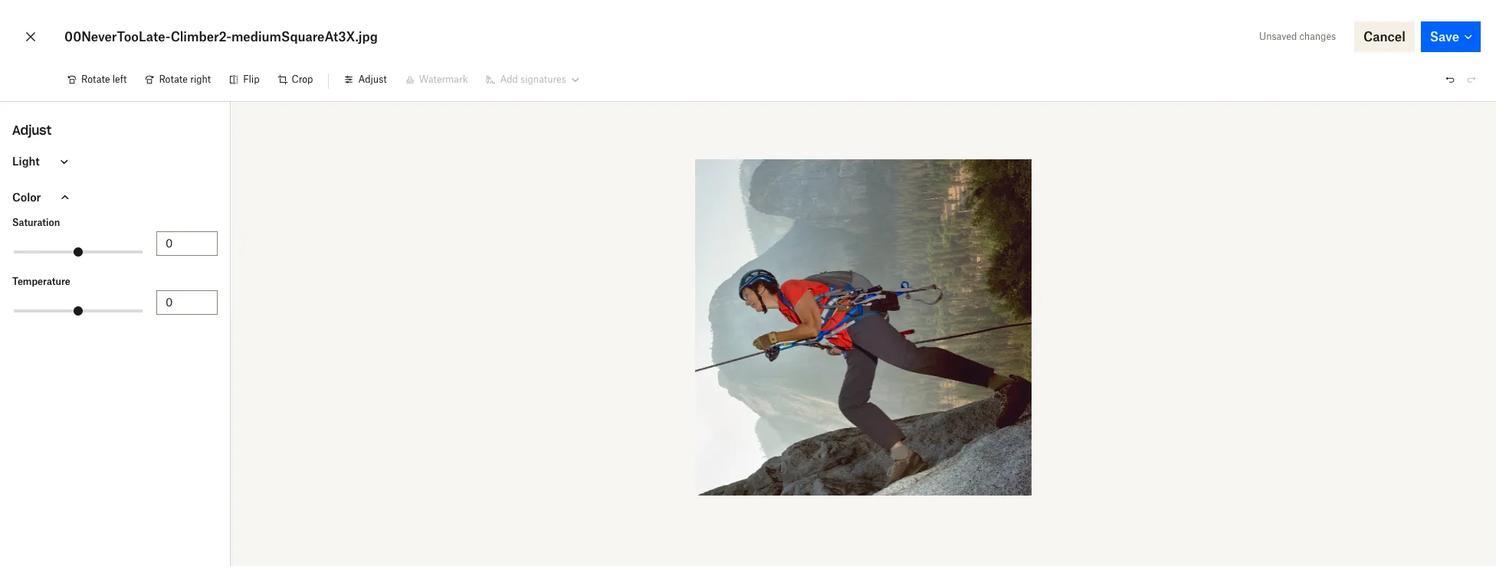 Task type: locate. For each thing, give the bounding box(es) containing it.
00nevertoolate-climber2-mediumsquareat3x.jpg
[[64, 29, 378, 44]]

light
[[12, 154, 40, 167]]

rotate
[[81, 74, 110, 85], [159, 74, 188, 85]]

temperature
[[12, 276, 70, 287]]

save button
[[1421, 21, 1481, 52]]

rotate inside rotate right button
[[159, 74, 188, 85]]

right
[[190, 74, 211, 85]]

2 rotate from the left
[[159, 74, 188, 85]]

rotate left
[[81, 74, 127, 85]]

climber2-
[[171, 29, 231, 44]]

flip button
[[220, 67, 269, 92]]

rotate inside the rotate left button
[[81, 74, 110, 85]]

1 horizontal spatial adjust
[[358, 74, 387, 85]]

adjust up light
[[12, 123, 51, 138]]

left
[[113, 74, 127, 85]]

0 horizontal spatial adjust
[[12, 123, 51, 138]]

Temperature range field
[[14, 310, 143, 313]]

unsaved changes
[[1260, 31, 1336, 42]]

adjust right crop
[[358, 74, 387, 85]]

Saturation number field
[[166, 235, 209, 252]]

rotate left right
[[159, 74, 188, 85]]

mediumsquareat3x.jpg
[[231, 29, 378, 44]]

rotate right
[[159, 74, 211, 85]]

1 horizontal spatial rotate
[[159, 74, 188, 85]]

crop button
[[269, 67, 322, 92]]

1 rotate from the left
[[81, 74, 110, 85]]

adjust
[[358, 74, 387, 85], [12, 123, 51, 138]]

save
[[1430, 29, 1460, 44]]

0 vertical spatial adjust
[[358, 74, 387, 85]]

color button
[[0, 179, 230, 215]]

rotate left left
[[81, 74, 110, 85]]

alert
[[1138, 176, 1477, 566]]

rotate right button
[[136, 67, 220, 92]]

Temperature number field
[[166, 294, 209, 311]]

light button
[[0, 143, 230, 179]]

00nevertoolate-
[[64, 29, 171, 44]]

unsaved
[[1260, 31, 1297, 42]]

0 horizontal spatial rotate
[[81, 74, 110, 85]]

adjust button
[[335, 67, 396, 92]]



Task type: describe. For each thing, give the bounding box(es) containing it.
adjust inside button
[[358, 74, 387, 85]]

flip
[[243, 74, 259, 85]]

saturation
[[12, 217, 60, 228]]

1 vertical spatial adjust
[[12, 123, 51, 138]]

color
[[12, 190, 41, 204]]

Saturation range field
[[14, 251, 143, 254]]

rotate for rotate left
[[81, 74, 110, 85]]

close image
[[21, 25, 40, 49]]

rotate for rotate right
[[159, 74, 188, 85]]

crop
[[292, 74, 313, 85]]

changes
[[1300, 31, 1336, 42]]

cancel button
[[1355, 21, 1415, 52]]

cancel
[[1364, 29, 1406, 44]]

rotate left button
[[58, 67, 136, 92]]



Task type: vqa. For each thing, say whether or not it's contained in the screenshot.
Rotate corresponding to Rotate right
yes



